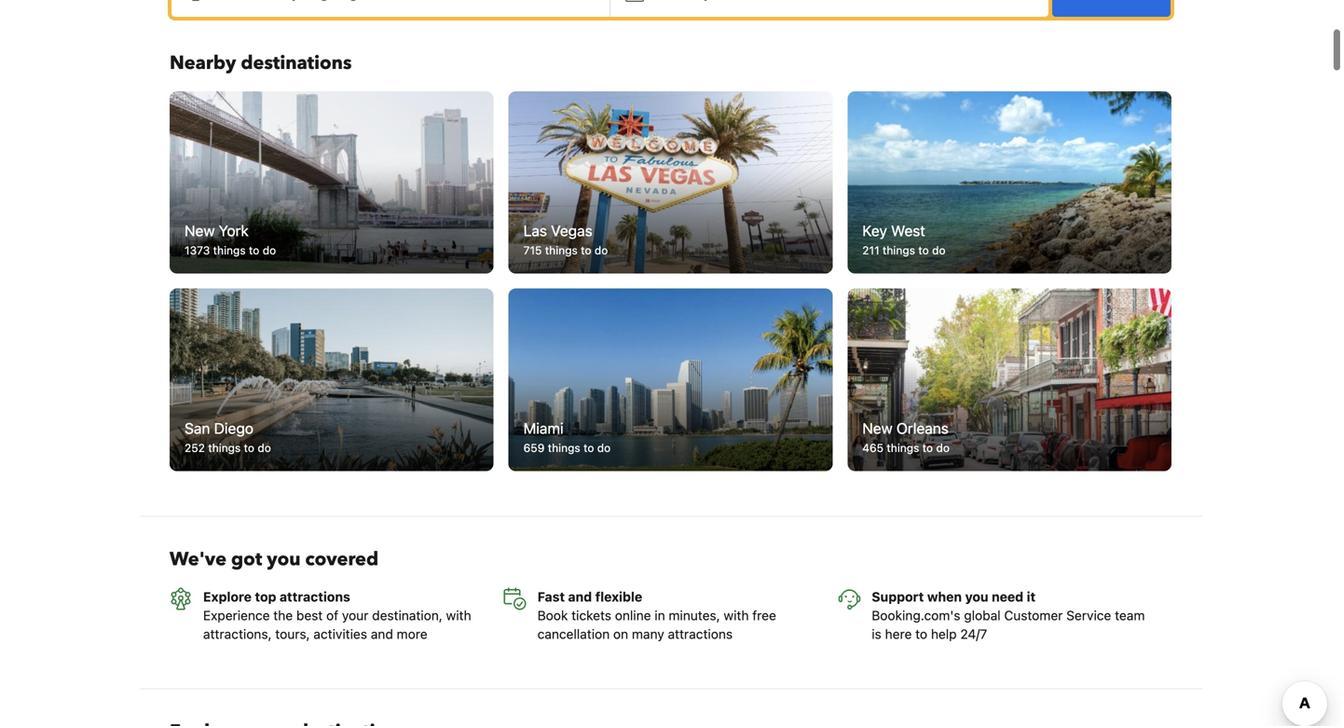Task type: describe. For each thing, give the bounding box(es) containing it.
free
[[753, 608, 777, 623]]

las vegas image
[[509, 91, 833, 274]]

with inside "fast and flexible book tickets online in minutes, with free cancellation on many attractions"
[[724, 608, 749, 623]]

new for new orleans
[[863, 419, 893, 437]]

team
[[1115, 608, 1145, 623]]

to inside miami 659 things to do
[[584, 441, 594, 454]]

san diego image
[[170, 289, 494, 471]]

24/7
[[961, 626, 988, 642]]

new orleans 465 things to do
[[863, 419, 950, 454]]

new orleans image
[[848, 289, 1172, 471]]

miami image
[[501, 284, 841, 476]]

nearby destinations
[[170, 50, 352, 76]]

new york 1373 things to do
[[185, 222, 276, 257]]

experience
[[203, 608, 270, 623]]

destinations
[[241, 50, 352, 76]]

do for key west
[[932, 244, 946, 257]]

1373
[[185, 244, 210, 257]]

covered
[[305, 547, 379, 572]]

best
[[296, 608, 323, 623]]

west
[[891, 222, 926, 240]]

customer
[[1005, 608, 1063, 623]]

fast and flexible book tickets online in minutes, with free cancellation on many attractions
[[538, 589, 777, 642]]

got
[[231, 547, 262, 572]]

715
[[524, 244, 542, 257]]

explore top attractions experience the best of your destination, with attractions, tours, activities and more
[[203, 589, 471, 642]]

and inside "fast and flexible book tickets online in minutes, with free cancellation on many attractions"
[[568, 589, 592, 604]]

things for san diego
[[208, 441, 241, 454]]

orleans
[[897, 419, 949, 437]]

diego
[[214, 419, 254, 437]]

activities
[[314, 626, 367, 642]]

online
[[615, 608, 651, 623]]

global
[[964, 608, 1001, 623]]

we've
[[170, 547, 227, 572]]

of
[[326, 608, 339, 623]]

we've got you covered
[[170, 547, 379, 572]]

things for key west
[[883, 244, 916, 257]]

miami
[[524, 419, 564, 437]]

and inside the explore top attractions experience the best of your destination, with attractions, tours, activities and more
[[371, 626, 393, 642]]

tours,
[[275, 626, 310, 642]]

las vegas 715 things to do
[[524, 222, 608, 257]]

new for new york
[[185, 222, 215, 240]]

minutes,
[[669, 608, 720, 623]]

to for las vegas
[[581, 244, 592, 257]]

it
[[1027, 589, 1036, 604]]

things for new orleans
[[887, 441, 920, 454]]

help
[[931, 626, 957, 642]]

key west 211 things to do
[[863, 222, 946, 257]]

tickets
[[572, 608, 612, 623]]

to for san diego
[[244, 441, 255, 454]]

support
[[872, 589, 924, 604]]

destination,
[[372, 608, 443, 623]]

attractions inside the explore top attractions experience the best of your destination, with attractions, tours, activities and more
[[280, 589, 350, 604]]

here
[[885, 626, 912, 642]]

you for when
[[966, 589, 989, 604]]



Task type: vqa. For each thing, say whether or not it's contained in the screenshot.


Task type: locate. For each thing, give the bounding box(es) containing it.
things down 'miami'
[[548, 441, 581, 454]]

on
[[614, 626, 629, 642]]

need
[[992, 589, 1024, 604]]

york
[[219, 222, 249, 240]]

1 vertical spatial attractions
[[668, 626, 733, 642]]

things inside las vegas 715 things to do
[[545, 244, 578, 257]]

support when you need it booking.com's global customer service team is here to help 24/7
[[872, 589, 1145, 642]]

new inside new orleans 465 things to do
[[863, 419, 893, 437]]

to for new orleans
[[923, 441, 933, 454]]

san
[[185, 419, 210, 437]]

and
[[568, 589, 592, 604], [371, 626, 393, 642]]

do right the 252 on the bottom of the page
[[258, 441, 271, 454]]

2 with from the left
[[724, 608, 749, 623]]

you up global
[[966, 589, 989, 604]]

las
[[524, 222, 547, 240]]

cancellation
[[538, 626, 610, 642]]

attractions,
[[203, 626, 272, 642]]

with left free
[[724, 608, 749, 623]]

to inside new orleans 465 things to do
[[923, 441, 933, 454]]

attractions
[[280, 589, 350, 604], [668, 626, 733, 642]]

do down orleans
[[937, 441, 950, 454]]

0 horizontal spatial you
[[267, 547, 301, 572]]

in
[[655, 608, 665, 623]]

and up the 'tickets' at the left bottom of page
[[568, 589, 592, 604]]

and left "more"
[[371, 626, 393, 642]]

new up the 465
[[863, 419, 893, 437]]

1 horizontal spatial new
[[863, 419, 893, 437]]

do inside new york 1373 things to do
[[263, 244, 276, 257]]

the
[[273, 608, 293, 623]]

do right 1373
[[263, 244, 276, 257]]

flexible
[[595, 589, 643, 604]]

1 vertical spatial you
[[966, 589, 989, 604]]

you right got
[[267, 547, 301, 572]]

to down west
[[919, 244, 929, 257]]

with right destination,
[[446, 608, 471, 623]]

attractions down 'minutes,'
[[668, 626, 733, 642]]

465
[[863, 441, 884, 454]]

new york image
[[170, 91, 494, 274]]

to down orleans
[[923, 441, 933, 454]]

to down diego
[[244, 441, 255, 454]]

things inside key west 211 things to do
[[883, 244, 916, 257]]

new up 1373
[[185, 222, 215, 240]]

fast
[[538, 589, 565, 604]]

252
[[185, 441, 205, 454]]

0 horizontal spatial attractions
[[280, 589, 350, 604]]

to
[[249, 244, 260, 257], [581, 244, 592, 257], [919, 244, 929, 257], [244, 441, 255, 454], [584, 441, 594, 454], [923, 441, 933, 454], [916, 626, 928, 642]]

things down orleans
[[887, 441, 920, 454]]

1 vertical spatial new
[[863, 419, 893, 437]]

your
[[342, 608, 369, 623]]

do inside las vegas 715 things to do
[[595, 244, 608, 257]]

key west image
[[848, 91, 1172, 274]]

with
[[446, 608, 471, 623], [724, 608, 749, 623]]

0 horizontal spatial with
[[446, 608, 471, 623]]

do inside san diego 252 things to do
[[258, 441, 271, 454]]

do right 211
[[932, 244, 946, 257]]

things for las vegas
[[545, 244, 578, 257]]

1 horizontal spatial you
[[966, 589, 989, 604]]

things inside miami 659 things to do
[[548, 441, 581, 454]]

key
[[863, 222, 888, 240]]

211
[[863, 244, 880, 257]]

things for new york
[[213, 244, 246, 257]]

many
[[632, 626, 665, 642]]

1 horizontal spatial with
[[724, 608, 749, 623]]

to down booking.com's
[[916, 626, 928, 642]]

things
[[213, 244, 246, 257], [545, 244, 578, 257], [883, 244, 916, 257], [208, 441, 241, 454], [548, 441, 581, 454], [887, 441, 920, 454]]

you
[[267, 547, 301, 572], [966, 589, 989, 604]]

659
[[524, 441, 545, 454]]

to right 659
[[584, 441, 594, 454]]

do
[[263, 244, 276, 257], [595, 244, 608, 257], [932, 244, 946, 257], [258, 441, 271, 454], [597, 441, 611, 454], [937, 441, 950, 454]]

do inside miami 659 things to do
[[597, 441, 611, 454]]

more
[[397, 626, 428, 642]]

book
[[538, 608, 568, 623]]

to right 1373
[[249, 244, 260, 257]]

to inside new york 1373 things to do
[[249, 244, 260, 257]]

do right 715
[[595, 244, 608, 257]]

1 horizontal spatial attractions
[[668, 626, 733, 642]]

do inside key west 211 things to do
[[932, 244, 946, 257]]

with inside the explore top attractions experience the best of your destination, with attractions, tours, activities and more
[[446, 608, 471, 623]]

things down york
[[213, 244, 246, 257]]

things down vegas
[[545, 244, 578, 257]]

do for las vegas
[[595, 244, 608, 257]]

to inside las vegas 715 things to do
[[581, 244, 592, 257]]

0 vertical spatial and
[[568, 589, 592, 604]]

things inside new orleans 465 things to do
[[887, 441, 920, 454]]

0 vertical spatial attractions
[[280, 589, 350, 604]]

1 vertical spatial and
[[371, 626, 393, 642]]

booking.com's
[[872, 608, 961, 623]]

0 horizontal spatial and
[[371, 626, 393, 642]]

vegas
[[551, 222, 593, 240]]

things down west
[[883, 244, 916, 257]]

new inside new york 1373 things to do
[[185, 222, 215, 240]]

do right 659
[[597, 441, 611, 454]]

attractions up best at the bottom left of page
[[280, 589, 350, 604]]

0 horizontal spatial new
[[185, 222, 215, 240]]

do inside new orleans 465 things to do
[[937, 441, 950, 454]]

to inside support when you need it booking.com's global customer service team is here to help 24/7
[[916, 626, 928, 642]]

1 horizontal spatial and
[[568, 589, 592, 604]]

to inside key west 211 things to do
[[919, 244, 929, 257]]

things down diego
[[208, 441, 241, 454]]

do for san diego
[[258, 441, 271, 454]]

0 vertical spatial new
[[185, 222, 215, 240]]

1 with from the left
[[446, 608, 471, 623]]

to for key west
[[919, 244, 929, 257]]

top
[[255, 589, 276, 604]]

things inside new york 1373 things to do
[[213, 244, 246, 257]]

explore
[[203, 589, 252, 604]]

things inside san diego 252 things to do
[[208, 441, 241, 454]]

do for new york
[[263, 244, 276, 257]]

attractions inside "fast and flexible book tickets online in minutes, with free cancellation on many attractions"
[[668, 626, 733, 642]]

to inside san diego 252 things to do
[[244, 441, 255, 454]]

you for got
[[267, 547, 301, 572]]

to for new york
[[249, 244, 260, 257]]

nearby
[[170, 50, 236, 76]]

new
[[185, 222, 215, 240], [863, 419, 893, 437]]

when
[[928, 589, 962, 604]]

you inside support when you need it booking.com's global customer service team is here to help 24/7
[[966, 589, 989, 604]]

do for new orleans
[[937, 441, 950, 454]]

is
[[872, 626, 882, 642]]

0 vertical spatial you
[[267, 547, 301, 572]]

san diego 252 things to do
[[185, 419, 271, 454]]

service
[[1067, 608, 1112, 623]]

to down vegas
[[581, 244, 592, 257]]

miami 659 things to do
[[524, 419, 611, 454]]



